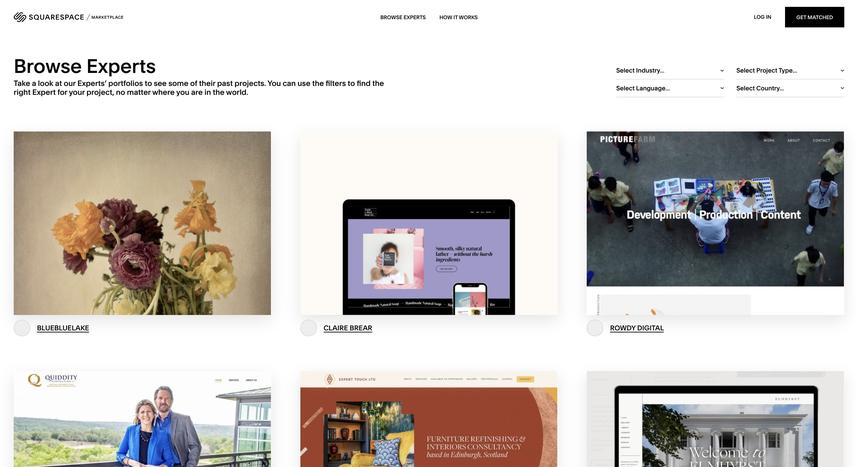 Task type: vqa. For each thing, say whether or not it's contained in the screenshot.
the experts'
yes



Task type: describe. For each thing, give the bounding box(es) containing it.
how
[[440, 14, 453, 20]]

experts'
[[77, 79, 107, 88]]

get matched link
[[786, 7, 845, 27]]

right
[[14, 88, 31, 97]]

1 to from the left
[[145, 79, 152, 88]]

rowdy
[[611, 324, 636, 333]]

get matched
[[797, 14, 834, 20]]

matched
[[808, 14, 834, 20]]

select country...
[[737, 84, 785, 92]]

claire brear
[[324, 324, 373, 333]]

where
[[152, 88, 175, 97]]

log
[[755, 14, 765, 20]]

bluebluelake link
[[37, 324, 89, 333]]

designer portfolio image image for claire brear
[[301, 320, 317, 337]]

2 to from the left
[[348, 79, 355, 88]]

filters
[[326, 79, 346, 88]]

our
[[64, 79, 76, 88]]

digital
[[638, 324, 665, 333]]

browse for browse experts take a look at our experts' portfolios to see some of their past projects. you can use the filters to find the right expert for your project, no matter where you are in the world.
[[14, 55, 82, 78]]

world.
[[226, 88, 248, 97]]

you
[[268, 79, 281, 88]]

are
[[191, 88, 203, 97]]

in
[[205, 88, 211, 97]]

how it works
[[440, 14, 478, 20]]

designer portfolio image image for rowdy digital
[[587, 320, 604, 337]]

in
[[767, 14, 772, 20]]

browse experts link
[[381, 7, 426, 27]]

you
[[176, 88, 190, 97]]

bluebluelake
[[37, 324, 89, 333]]

select language...
[[617, 84, 671, 92]]

browse experts
[[381, 14, 426, 20]]

works
[[459, 14, 478, 20]]

designer portfolio image image for bluebluelake
[[14, 320, 30, 337]]

project
[[757, 67, 778, 75]]

select for select industry...
[[617, 67, 635, 75]]

matter
[[127, 88, 151, 97]]

select for select language...
[[617, 84, 635, 92]]

for
[[58, 88, 67, 97]]

some
[[169, 79, 189, 88]]

their
[[199, 79, 216, 88]]

look
[[38, 79, 53, 88]]

expert
[[32, 88, 56, 97]]

portfolios
[[108, 79, 143, 88]]

get
[[797, 14, 807, 20]]

use
[[298, 79, 311, 88]]

at
[[55, 79, 62, 88]]



Task type: locate. For each thing, give the bounding box(es) containing it.
experts inside browse experts take a look at our experts' portfolios to see some of their past projects. you can use the filters to find the right expert for your project, no matter where you are in the world.
[[86, 55, 156, 78]]

designer portfolio image image
[[14, 320, 30, 337], [301, 320, 317, 337], [587, 320, 604, 337]]

past
[[217, 79, 233, 88]]

experts
[[404, 14, 426, 20], [86, 55, 156, 78]]

project,
[[87, 88, 114, 97]]

0 horizontal spatial to
[[145, 79, 152, 88]]

1 horizontal spatial designer portfolio image image
[[301, 320, 317, 337]]

browse inside browse experts link
[[381, 14, 403, 20]]

2 designer portfolio image image from the left
[[301, 320, 317, 337]]

brear
[[350, 324, 373, 333]]

projects.
[[235, 79, 266, 88]]

a
[[32, 79, 36, 88]]

log in link
[[755, 14, 772, 20]]

take
[[14, 79, 30, 88]]

language...
[[637, 84, 671, 92]]

select project type... button
[[737, 62, 845, 80]]

select project type...
[[737, 67, 798, 75]]

industry...
[[637, 67, 665, 75]]

1 vertical spatial browse
[[14, 55, 82, 78]]

rowdy digital
[[611, 324, 665, 333]]

country...
[[757, 84, 785, 92]]

experts for browse experts take a look at our experts' portfolios to see some of their past projects. you can use the filters to find the right expert for your project, no matter where you are in the world.
[[86, 55, 156, 78]]

how it works link
[[440, 7, 478, 27]]

experts left how
[[404, 14, 426, 20]]

2 horizontal spatial the
[[373, 79, 384, 88]]

select inside button
[[617, 84, 635, 92]]

browse experts take a look at our experts' portfolios to see some of their past projects. you can use the filters to find the right expert for your project, no matter where you are in the world.
[[14, 55, 384, 97]]

0 horizontal spatial experts
[[86, 55, 156, 78]]

find
[[357, 79, 371, 88]]

select down the select industry... at the top right
[[617, 84, 635, 92]]

select for select project type...
[[737, 67, 756, 75]]

select language... button
[[617, 80, 725, 97]]

select industry...
[[617, 67, 665, 75]]

browse inside browse experts take a look at our experts' portfolios to see some of their past projects. you can use the filters to find the right expert for your project, no matter where you are in the world.
[[14, 55, 82, 78]]

3 designer portfolio image image from the left
[[587, 320, 604, 337]]

browse for browse experts
[[381, 14, 403, 20]]

the right in
[[213, 88, 225, 97]]

claire brear link
[[324, 324, 373, 333]]

to left find
[[348, 79, 355, 88]]

select industry... button
[[617, 62, 725, 80]]

select left country...
[[737, 84, 756, 92]]

select
[[617, 67, 635, 75], [737, 67, 756, 75], [617, 84, 635, 92], [737, 84, 756, 92]]

the right find
[[373, 79, 384, 88]]

type...
[[779, 67, 798, 75]]

of
[[190, 79, 197, 88]]

0 horizontal spatial browse
[[14, 55, 82, 78]]

1 horizontal spatial browse
[[381, 14, 403, 20]]

0 vertical spatial experts
[[404, 14, 426, 20]]

0 vertical spatial browse
[[381, 14, 403, 20]]

rowdy digital link
[[611, 324, 665, 333]]

0 horizontal spatial the
[[213, 88, 225, 97]]

no
[[116, 88, 125, 97]]

1 horizontal spatial the
[[313, 79, 324, 88]]

the
[[313, 79, 324, 88], [373, 79, 384, 88], [213, 88, 225, 97]]

browse
[[381, 14, 403, 20], [14, 55, 82, 78]]

to
[[145, 79, 152, 88], [348, 79, 355, 88]]

experts for browse experts
[[404, 14, 426, 20]]

1 horizontal spatial to
[[348, 79, 355, 88]]

claire
[[324, 324, 348, 333]]

2 horizontal spatial designer portfolio image image
[[587, 320, 604, 337]]

select left the "industry..."
[[617, 67, 635, 75]]

select left the project
[[737, 67, 756, 75]]

select country... button
[[737, 80, 845, 97]]

squarespace marketplace image
[[14, 12, 123, 22]]

see
[[154, 79, 167, 88]]

1 vertical spatial experts
[[86, 55, 156, 78]]

it
[[454, 14, 458, 20]]

experts inside browse experts link
[[404, 14, 426, 20]]

to left see
[[145, 79, 152, 88]]

the right use
[[313, 79, 324, 88]]

can
[[283, 79, 296, 88]]

1 designer portfolio image image from the left
[[14, 320, 30, 337]]

log in
[[755, 14, 772, 20]]

experts up portfolios
[[86, 55, 156, 78]]

0 horizontal spatial designer portfolio image image
[[14, 320, 30, 337]]

1 horizontal spatial experts
[[404, 14, 426, 20]]

select for select country...
[[737, 84, 756, 92]]

your
[[69, 88, 85, 97]]



